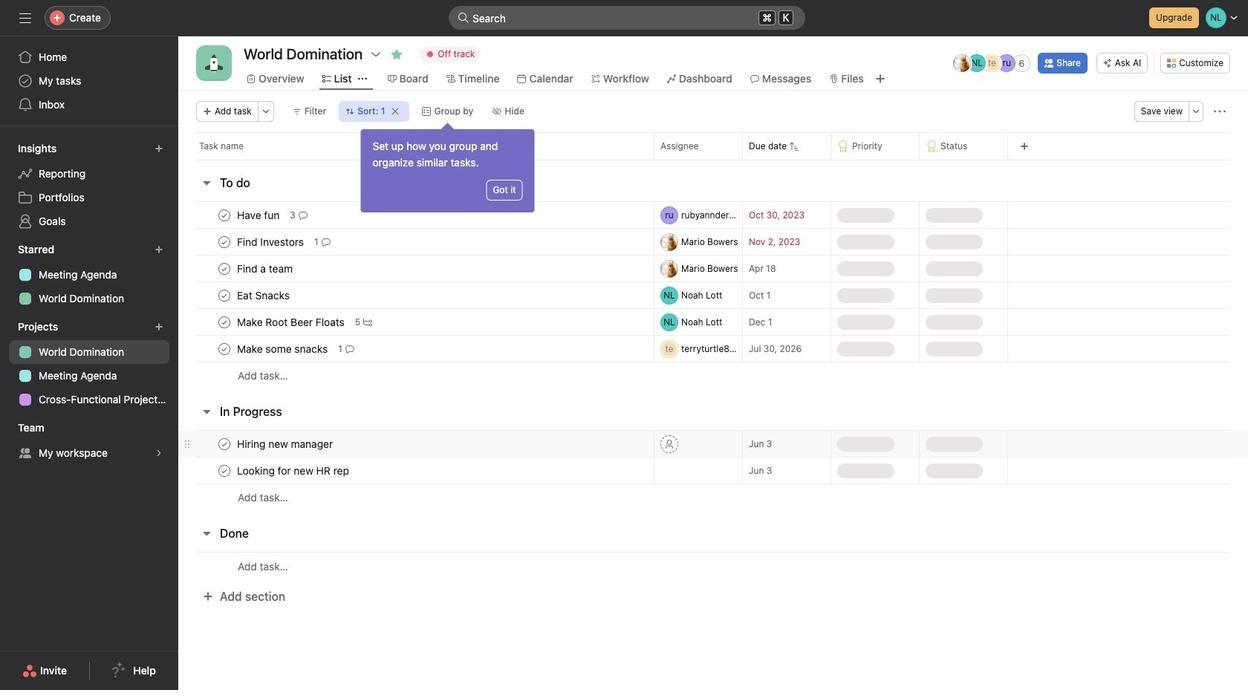 Task type: locate. For each thing, give the bounding box(es) containing it.
1 task name text field from the top
[[234, 234, 308, 249]]

projects element
[[0, 314, 178, 415]]

mark complete image inside looking for new hr rep cell
[[215, 462, 233, 480]]

mark complete checkbox for make root beer floats cell
[[215, 313, 233, 331]]

task name text field inside make root beer floats cell
[[234, 315, 349, 329]]

1 vertical spatial collapse task list for this group image
[[201, 406, 212, 418]]

1 mark complete checkbox from the top
[[215, 233, 233, 251]]

make some snacks cell
[[178, 335, 654, 363]]

mark complete image inside eat snacks "cell"
[[215, 286, 233, 304]]

mark complete checkbox for "hiring new manager" cell
[[215, 435, 233, 453]]

5 mark complete image from the top
[[215, 462, 233, 480]]

2 task name text field from the top
[[234, 261, 297, 276]]

mark complete image
[[215, 233, 233, 251], [215, 260, 233, 277], [215, 286, 233, 304], [215, 435, 233, 453], [215, 462, 233, 480]]

Task name text field
[[234, 208, 284, 222], [234, 288, 294, 303], [234, 463, 354, 478]]

1 mark complete image from the top
[[215, 206, 233, 224]]

mark complete checkbox inside make root beer floats cell
[[215, 313, 233, 331]]

tooltip
[[361, 125, 535, 212]]

task name text field for mark complete option
[[234, 208, 284, 222]]

6 mark complete checkbox from the top
[[215, 435, 233, 453]]

7 mark complete checkbox from the top
[[215, 462, 233, 480]]

2 mark complete image from the top
[[215, 260, 233, 277]]

mark complete checkbox inside "hiring new manager" cell
[[215, 435, 233, 453]]

mark complete checkbox inside find investors cell
[[215, 233, 233, 251]]

mark complete image for task name text field within find a team cell
[[215, 260, 233, 277]]

task name text field inside find a team cell
[[234, 261, 297, 276]]

4 mark complete image from the top
[[215, 435, 233, 453]]

collapse task list for this group image for mark complete checkbox in the "hiring new manager" cell
[[201, 406, 212, 418]]

eat snacks cell
[[178, 282, 654, 309]]

mark complete checkbox for find a team cell
[[215, 260, 233, 277]]

mark complete image
[[215, 206, 233, 224], [215, 313, 233, 331], [215, 340, 233, 358]]

mark complete checkbox for find investors cell
[[215, 233, 233, 251]]

Task name text field
[[234, 234, 308, 249], [234, 261, 297, 276], [234, 315, 349, 329], [234, 341, 332, 356], [234, 436, 337, 451]]

mark complete image for task name text field inside the make root beer floats cell
[[215, 313, 233, 331]]

2 task name text field from the top
[[234, 288, 294, 303]]

make root beer floats cell
[[178, 308, 654, 336]]

mark complete image for task name text field in the make some snacks 'cell'
[[215, 340, 233, 358]]

0 vertical spatial task name text field
[[234, 208, 284, 222]]

mark complete checkbox inside looking for new hr rep cell
[[215, 462, 233, 480]]

0 vertical spatial collapse task list for this group image
[[201, 177, 212, 189]]

remove from starred image
[[391, 48, 403, 60]]

mark complete checkbox inside make some snacks 'cell'
[[215, 340, 233, 358]]

mark complete image inside find a team cell
[[215, 260, 233, 277]]

1 vertical spatial task name text field
[[234, 288, 294, 303]]

1 collapse task list for this group image from the top
[[201, 177, 212, 189]]

have fun cell
[[178, 201, 654, 229]]

4 task name text field from the top
[[234, 341, 332, 356]]

task name text field inside make some snacks 'cell'
[[234, 341, 332, 356]]

mark complete image for task name text field in find investors cell
[[215, 233, 233, 251]]

2 vertical spatial task name text field
[[234, 463, 354, 478]]

header to do tree grid
[[178, 201, 1248, 389]]

more options image
[[1192, 107, 1201, 116]]

new insights image
[[155, 144, 163, 153]]

3 task name text field from the top
[[234, 315, 349, 329]]

2 collapse task list for this group image from the top
[[201, 406, 212, 418]]

5 task name text field from the top
[[234, 436, 337, 451]]

None field
[[449, 6, 805, 30]]

1 vertical spatial mark complete image
[[215, 313, 233, 331]]

task name text field inside looking for new hr rep cell
[[234, 463, 354, 478]]

3 mark complete checkbox from the top
[[215, 286, 233, 304]]

task name text field inside "hiring new manager" cell
[[234, 436, 337, 451]]

mark complete image inside have fun cell
[[215, 206, 233, 224]]

3 comments image
[[299, 211, 307, 220]]

more actions image
[[1214, 105, 1226, 117]]

mark complete checkbox inside eat snacks "cell"
[[215, 286, 233, 304]]

1 task name text field from the top
[[234, 208, 284, 222]]

mark complete checkbox for looking for new hr rep cell
[[215, 462, 233, 480]]

2 vertical spatial mark complete image
[[215, 340, 233, 358]]

3 task name text field from the top
[[234, 463, 354, 478]]

mark complete image inside make root beer floats cell
[[215, 313, 233, 331]]

5 mark complete checkbox from the top
[[215, 340, 233, 358]]

1 mark complete image from the top
[[215, 233, 233, 251]]

3 mark complete image from the top
[[215, 340, 233, 358]]

1 comment image
[[321, 237, 330, 246]]

task name text field inside find investors cell
[[234, 234, 308, 249]]

4 mark complete checkbox from the top
[[215, 313, 233, 331]]

task name text field for mark complete checkbox within eat snacks "cell"
[[234, 288, 294, 303]]

mark complete checkbox inside find a team cell
[[215, 260, 233, 277]]

global element
[[0, 36, 178, 126]]

row
[[178, 132, 1248, 160], [196, 159, 1230, 160], [178, 201, 1248, 229], [178, 228, 1248, 256], [178, 255, 1248, 282], [178, 282, 1248, 309], [178, 308, 1248, 336], [178, 335, 1248, 363], [178, 362, 1248, 389], [178, 430, 1248, 458], [178, 457, 1248, 484], [178, 484, 1248, 511], [178, 552, 1248, 580]]

task name text field inside have fun cell
[[234, 208, 284, 222]]

mark complete image inside "hiring new manager" cell
[[215, 435, 233, 453]]

task name text field for mark complete checkbox within make root beer floats cell
[[234, 315, 349, 329]]

task name text field inside eat snacks "cell"
[[234, 288, 294, 303]]

5 subtasks image
[[363, 318, 372, 327]]

starred element
[[0, 236, 178, 314]]

collapse task list for this group image
[[201, 177, 212, 189], [201, 406, 212, 418]]

mark complete checkbox for make some snacks 'cell'
[[215, 340, 233, 358]]

Mark complete checkbox
[[215, 233, 233, 251], [215, 260, 233, 277], [215, 286, 233, 304], [215, 313, 233, 331], [215, 340, 233, 358], [215, 435, 233, 453], [215, 462, 233, 480]]

0 vertical spatial mark complete image
[[215, 206, 233, 224]]

2 mark complete checkbox from the top
[[215, 260, 233, 277]]

2 mark complete image from the top
[[215, 313, 233, 331]]

3 mark complete image from the top
[[215, 286, 233, 304]]

header in progress tree grid
[[178, 430, 1248, 511]]



Task type: describe. For each thing, give the bounding box(es) containing it.
mark complete checkbox for eat snacks "cell"
[[215, 286, 233, 304]]

teams element
[[0, 415, 178, 468]]

insights element
[[0, 135, 178, 236]]

find investors cell
[[178, 228, 654, 256]]

clear image
[[391, 107, 400, 116]]

show options image
[[370, 48, 382, 60]]

find a team cell
[[178, 255, 654, 282]]

task name text field for mark complete checkbox in find a team cell
[[234, 261, 297, 276]]

add tab image
[[874, 73, 886, 85]]

Search tasks, projects, and more text field
[[449, 6, 805, 30]]

hide sidebar image
[[19, 12, 31, 24]]

add field image
[[1020, 142, 1029, 151]]

collapse task list for this group image
[[201, 527, 212, 539]]

mark complete image for task name text field in the "hiring new manager" cell
[[215, 435, 233, 453]]

hiring new manager cell
[[178, 430, 654, 458]]

mark complete image for task name text box in the eat snacks "cell"
[[215, 286, 233, 304]]

tab actions image
[[358, 74, 367, 83]]

rocket image
[[205, 54, 223, 72]]

new project or portfolio image
[[155, 322, 163, 331]]

task name text field for mark complete checkbox within looking for new hr rep cell
[[234, 463, 354, 478]]

mark complete image for task name text box within the looking for new hr rep cell
[[215, 462, 233, 480]]

collapse task list for this group image for mark complete option
[[201, 177, 212, 189]]

looking for new hr rep cell
[[178, 457, 654, 484]]

task name text field for mark complete checkbox in the "hiring new manager" cell
[[234, 436, 337, 451]]

mark complete image for task name text box in have fun cell
[[215, 206, 233, 224]]

task name text field for mark complete checkbox within find investors cell
[[234, 234, 308, 249]]

Mark complete checkbox
[[215, 206, 233, 224]]

add items to starred image
[[155, 245, 163, 254]]

see details, my workspace image
[[155, 449, 163, 458]]

more actions image
[[261, 107, 270, 116]]

prominent image
[[458, 12, 470, 24]]

task name text field for mark complete checkbox inside make some snacks 'cell'
[[234, 341, 332, 356]]

1 comment image
[[345, 344, 354, 353]]



Task type: vqa. For each thing, say whether or not it's contained in the screenshot.
Completed checkbox related to 3️⃣
no



